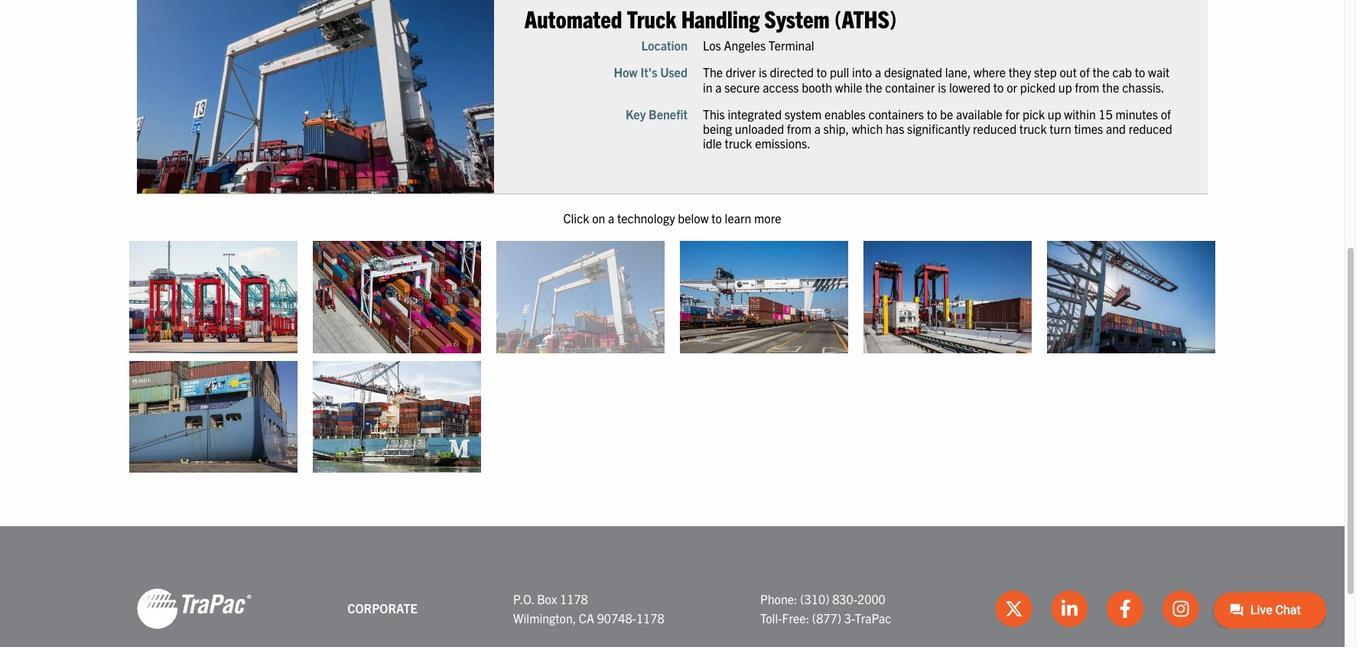 Task type: describe. For each thing, give the bounding box(es) containing it.
of for minutes
[[1161, 106, 1171, 121]]

a right into
[[875, 65, 881, 80]]

picked
[[1020, 79, 1056, 94]]

a right in
[[715, 79, 722, 94]]

within
[[1064, 106, 1096, 121]]

driver
[[726, 65, 756, 80]]

minutes
[[1116, 106, 1158, 121]]

los
[[703, 38, 721, 53]]

from inside 'the driver is directed to pull into a designated lane, where they step out of the cab to wait in a secure access booth while the container is lowered to or picked up from the chassis.'
[[1075, 79, 1099, 94]]

the
[[703, 65, 723, 80]]

the up 15
[[1102, 79, 1119, 94]]

lane,
[[945, 65, 971, 80]]

1 vertical spatial 1178
[[636, 610, 664, 626]]

3-
[[844, 610, 855, 626]]

secure
[[725, 79, 760, 94]]

location
[[641, 38, 688, 53]]

it's
[[640, 65, 657, 80]]

corporate
[[347, 601, 417, 616]]

step
[[1034, 65, 1057, 80]]

2 reduced from the left
[[1129, 121, 1172, 136]]

angeles
[[724, 38, 766, 53]]

footer containing p.o. box 1178
[[0, 526, 1345, 647]]

designated
[[884, 65, 942, 80]]

being
[[703, 121, 732, 136]]

in
[[703, 79, 713, 94]]

a right on
[[608, 211, 614, 226]]

0 vertical spatial 1178
[[560, 591, 588, 606]]

the driver is directed to pull into a designated lane, where they step out of the cab to wait in a secure access booth while the container is lowered to or picked up from the chassis.
[[703, 65, 1170, 94]]

click on a technology below to learn more
[[563, 211, 781, 226]]

times
[[1074, 121, 1103, 136]]

which
[[852, 121, 883, 136]]

into
[[852, 65, 872, 80]]

system
[[785, 106, 822, 121]]

ship,
[[823, 121, 849, 136]]

while
[[835, 79, 862, 94]]

box
[[537, 591, 557, 606]]

more
[[754, 211, 781, 226]]

wait
[[1148, 65, 1170, 80]]

how it's used
[[614, 65, 688, 80]]

the left cab
[[1093, 65, 1110, 80]]

how
[[614, 65, 638, 80]]

benefit
[[649, 106, 688, 121]]

booth
[[802, 79, 832, 94]]

on
[[592, 211, 605, 226]]

toll-
[[760, 610, 782, 626]]

this
[[703, 106, 725, 121]]

the right while
[[865, 79, 882, 94]]

used
[[660, 65, 688, 80]]

trapac los angeles automated stacking crane image
[[313, 241, 481, 353]]

chassis.
[[1122, 79, 1164, 94]]

0 horizontal spatial is
[[759, 65, 767, 80]]

pick
[[1023, 106, 1045, 121]]

or
[[1007, 79, 1017, 94]]

for
[[1005, 106, 1020, 121]]

technology
[[617, 211, 675, 226]]

1 reduced from the left
[[973, 121, 1017, 136]]

out
[[1060, 65, 1077, 80]]

a inside this integrated system enables containers to be available for pick up within 15 minutes of being unloaded from a ship, which has significantly reduced truck turn times and reduced idle truck emissions.
[[814, 121, 821, 136]]

up inside 'the driver is directed to pull into a designated lane, where they step out of the cab to wait in a secure access booth while the container is lowered to or picked up from the chassis.'
[[1058, 79, 1072, 94]]

90748-
[[597, 610, 636, 626]]

container
[[885, 79, 935, 94]]

phone: (310) 830-2000 toll-free: (877) 3-trapac
[[760, 591, 891, 626]]

access
[[763, 79, 799, 94]]

system
[[764, 3, 830, 33]]

corporate image
[[137, 588, 252, 630]]

to left or
[[993, 79, 1004, 94]]

key benefit
[[626, 106, 688, 121]]



Task type: vqa. For each thing, say whether or not it's contained in the screenshot.
below
yes



Task type: locate. For each thing, give the bounding box(es) containing it.
reduced right "and"
[[1129, 121, 1172, 136]]

0 vertical spatial of
[[1080, 65, 1090, 80]]

the
[[1093, 65, 1110, 80], [865, 79, 882, 94], [1102, 79, 1119, 94]]

up
[[1058, 79, 1072, 94], [1048, 106, 1061, 121]]

1 horizontal spatial truck
[[1019, 121, 1047, 136]]

(310)
[[800, 591, 829, 606]]

and
[[1106, 121, 1126, 136]]

idle
[[703, 135, 722, 151]]

up right the pick
[[1048, 106, 1061, 121]]

pull
[[830, 65, 849, 80]]

to left pull
[[817, 65, 827, 80]]

to left learn
[[712, 211, 722, 226]]

available
[[956, 106, 1003, 121]]

enables
[[825, 106, 866, 121]]

unloaded
[[735, 121, 784, 136]]

of for out
[[1080, 65, 1090, 80]]

automated
[[524, 3, 622, 33]]

0 horizontal spatial from
[[787, 121, 811, 136]]

footer
[[0, 526, 1345, 647]]

significantly
[[907, 121, 970, 136]]

truck right the idle
[[725, 135, 752, 151]]

0 vertical spatial from
[[1075, 79, 1099, 94]]

1 vertical spatial of
[[1161, 106, 1171, 121]]

containers
[[868, 106, 924, 121]]

1 horizontal spatial from
[[1075, 79, 1099, 94]]

from
[[1075, 79, 1099, 94], [787, 121, 811, 136]]

1 horizontal spatial reduced
[[1129, 121, 1172, 136]]

of inside this integrated system enables containers to be available for pick up within 15 minutes of being unloaded from a ship, which has significantly reduced truck turn times and reduced idle truck emissions.
[[1161, 106, 1171, 121]]

0 horizontal spatial of
[[1080, 65, 1090, 80]]

to right cab
[[1135, 65, 1145, 80]]

from up within
[[1075, 79, 1099, 94]]

directed
[[770, 65, 814, 80]]

click
[[563, 211, 589, 226]]

1178 up the ca
[[560, 591, 588, 606]]

is
[[759, 65, 767, 80], [938, 79, 946, 94]]

truck left turn
[[1019, 121, 1047, 136]]

from inside this integrated system enables containers to be available for pick up within 15 minutes of being unloaded from a ship, which has significantly reduced truck turn times and reduced idle truck emissions.
[[787, 121, 811, 136]]

up inside this integrated system enables containers to be available for pick up within 15 minutes of being unloaded from a ship, which has significantly reduced truck turn times and reduced idle truck emissions.
[[1048, 106, 1061, 121]]

terminal
[[769, 38, 814, 53]]

to left be
[[927, 106, 937, 121]]

wilmington,
[[513, 610, 576, 626]]

830-
[[832, 591, 857, 606]]

0 horizontal spatial truck
[[725, 135, 752, 151]]

0 horizontal spatial reduced
[[973, 121, 1017, 136]]

p.o. box 1178 wilmington, ca 90748-1178
[[513, 591, 664, 626]]

learn
[[725, 211, 751, 226]]

a left ship, in the top of the page
[[814, 121, 821, 136]]

0 horizontal spatial 1178
[[560, 591, 588, 606]]

phone:
[[760, 591, 797, 606]]

to
[[817, 65, 827, 80], [1135, 65, 1145, 80], [993, 79, 1004, 94], [927, 106, 937, 121], [712, 211, 722, 226]]

(877)
[[812, 610, 841, 626]]

of right minutes
[[1161, 106, 1171, 121]]

15
[[1099, 106, 1113, 121]]

of right out
[[1080, 65, 1090, 80]]

1 vertical spatial up
[[1048, 106, 1061, 121]]

2000
[[857, 591, 886, 606]]

automated truck handling system (aths)
[[524, 3, 897, 33]]

below
[[678, 211, 709, 226]]

reduced
[[973, 121, 1017, 136], [1129, 121, 1172, 136]]

1 vertical spatial from
[[787, 121, 811, 136]]

a
[[875, 65, 881, 80], [715, 79, 722, 94], [814, 121, 821, 136], [608, 211, 614, 226]]

1 horizontal spatial of
[[1161, 106, 1171, 121]]

los angeles terminal
[[703, 38, 814, 53]]

is right the driver at the right top of the page
[[759, 65, 767, 80]]

handling
[[681, 3, 760, 33]]

key
[[626, 106, 646, 121]]

from left ship, in the top of the page
[[787, 121, 811, 136]]

trapac los angeles automated straddle carrier image
[[129, 241, 298, 353]]

of
[[1080, 65, 1090, 80], [1161, 106, 1171, 121]]

is up be
[[938, 79, 946, 94]]

this integrated system enables containers to be available for pick up within 15 minutes of being unloaded from a ship, which has significantly reduced truck turn times and reduced idle truck emissions.
[[703, 106, 1172, 151]]

emissions.
[[755, 135, 811, 151]]

lowered
[[949, 79, 991, 94]]

1 horizontal spatial 1178
[[636, 610, 664, 626]]

where
[[974, 65, 1006, 80]]

truck
[[627, 3, 676, 33]]

to inside this integrated system enables containers to be available for pick up within 15 minutes of being unloaded from a ship, which has significantly reduced truck turn times and reduced idle truck emissions.
[[927, 106, 937, 121]]

integrated
[[728, 106, 782, 121]]

they
[[1009, 65, 1031, 80]]

0 vertical spatial up
[[1058, 79, 1072, 94]]

cab
[[1113, 65, 1132, 80]]

p.o.
[[513, 591, 534, 606]]

1 horizontal spatial is
[[938, 79, 946, 94]]

1178
[[560, 591, 588, 606], [636, 610, 664, 626]]

turn
[[1050, 121, 1071, 136]]

1178 right the ca
[[636, 610, 664, 626]]

up right step
[[1058, 79, 1072, 94]]

be
[[940, 106, 953, 121]]

truck
[[1019, 121, 1047, 136], [725, 135, 752, 151]]

(aths)
[[835, 3, 897, 33]]

trapac
[[855, 610, 891, 626]]

has
[[886, 121, 904, 136]]

ca
[[579, 610, 594, 626]]

of inside 'the driver is directed to pull into a designated lane, where they step out of the cab to wait in a secure access booth while the container is lowered to or picked up from the chassis.'
[[1080, 65, 1090, 80]]

reduced left the pick
[[973, 121, 1017, 136]]

free:
[[782, 610, 809, 626]]



